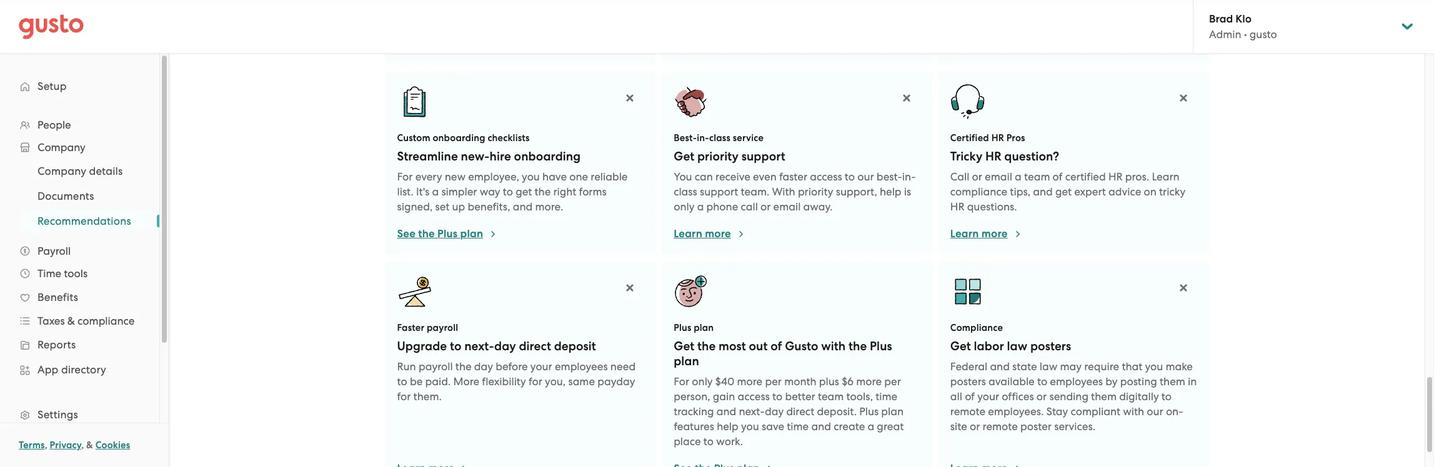 Task type: vqa. For each thing, say whether or not it's contained in the screenshot.
JACOB SIMON ADMIN • COM,PANY
no



Task type: locate. For each thing, give the bounding box(es) containing it.
1 vertical spatial employees
[[1051, 376, 1103, 388]]

2 horizontal spatial of
[[1053, 171, 1063, 183]]

onboarding up new- at the top
[[433, 133, 486, 144]]

1 horizontal spatial our
[[1147, 406, 1164, 418]]

to
[[845, 171, 855, 183], [503, 186, 513, 198], [450, 339, 462, 354], [397, 376, 407, 388], [1038, 376, 1048, 388], [773, 391, 783, 403], [1162, 391, 1172, 403], [704, 436, 714, 448]]

0 vertical spatial priority
[[698, 149, 739, 164]]

learn inside call or email a team of certified hr pros. learn compliance tips, and get expert advice on tricky hr questions.
[[1152, 171, 1180, 183]]

of inside plus plan get the most out of gusto with the plus plan
[[771, 339, 782, 354]]

law inside federal and state law may require that you make posters available to employees by posting them in all of your offices or sending them digitally to remote employees. stay compliant with our on- site or remote poster services.
[[1040, 361, 1058, 373]]

1 horizontal spatial employees
[[1051, 376, 1103, 388]]

custom
[[397, 133, 431, 144]]

1 horizontal spatial for
[[674, 376, 690, 388]]

0 horizontal spatial team
[[818, 391, 844, 403]]

, left cookies button
[[81, 440, 84, 451]]

0 horizontal spatial them
[[1092, 391, 1117, 403]]

0 horizontal spatial our
[[858, 171, 874, 183]]

for inside for only $40 more per month plus $6 more per person, gain access to better team tools, time tracking and next-day direct deposit. plus plan features help you save time and create a great place to work.
[[674, 376, 690, 388]]

1 vertical spatial class
[[674, 186, 698, 198]]

call
[[741, 201, 758, 213]]

list
[[0, 114, 159, 468], [0, 159, 159, 234]]

0 vertical spatial for
[[529, 376, 543, 388]]

learn more link down phone
[[674, 227, 746, 242]]

next- up save
[[739, 406, 765, 418]]

1 horizontal spatial get
[[1056, 186, 1072, 198]]

class left the service
[[710, 133, 731, 144]]

direct down better
[[787, 406, 815, 418]]

employees inside 'run payroll the day before your employees need to be paid. more flexibility for you, same payday for them.'
[[555, 361, 608, 373]]

email down with
[[774, 201, 801, 213]]

law left may
[[1040, 361, 1058, 373]]

only up person,
[[692, 376, 713, 388]]

service
[[733, 133, 764, 144]]

it's
[[416, 186, 430, 198]]

you up posting at right bottom
[[1146, 361, 1164, 373]]

digitally
[[1120, 391, 1160, 403]]

0 horizontal spatial law
[[1008, 339, 1028, 354]]

of inside call or email a team of certified hr pros. learn compliance tips, and get expert advice on tricky hr questions.
[[1053, 171, 1063, 183]]

1 horizontal spatial support
[[742, 149, 786, 164]]

tools,
[[847, 391, 873, 403]]

0 horizontal spatial for
[[397, 171, 413, 183]]

all
[[951, 391, 963, 403]]

0 horizontal spatial employees
[[555, 361, 608, 373]]

learn more for get
[[674, 228, 731, 241]]

0 horizontal spatial learn
[[674, 228, 703, 241]]

1 vertical spatial remote
[[983, 421, 1018, 433]]

to left better
[[773, 391, 783, 403]]

priority up away.
[[798, 186, 834, 198]]

terms link
[[19, 440, 45, 451]]

posters up may
[[1031, 339, 1072, 354]]

per left the month
[[766, 376, 782, 388]]

payroll
[[38, 245, 71, 258]]

0 horizontal spatial access
[[738, 391, 770, 403]]

0 vertical spatial for
[[397, 171, 413, 183]]

company inside "link"
[[38, 165, 86, 178]]

direct inside for only $40 more per month plus $6 more per person, gain access to better team tools, time tracking and next-day direct deposit. plus plan features help you save time and create a great place to work.
[[787, 406, 815, 418]]

for up list.
[[397, 171, 413, 183]]

compliance
[[951, 323, 1004, 334]]

time right "tools,"
[[876, 391, 898, 403]]

of inside federal and state law may require that you make posters available to employees by posting them in all of your offices or sending them digitally to remote employees. stay compliant with our on- site or remote poster services.
[[965, 391, 975, 403]]

features
[[674, 421, 715, 433]]

next- inside faster payroll upgrade to next-day direct deposit
[[465, 339, 495, 354]]

only
[[674, 201, 695, 213], [692, 376, 713, 388]]

a inside call or email a team of certified hr pros. learn compliance tips, and get expert advice on tricky hr questions.
[[1015, 171, 1022, 183]]

1 horizontal spatial &
[[86, 440, 93, 451]]

and inside federal and state law may require that you make posters available to employees by posting them in all of your offices or sending them digitally to remote employees. stay compliant with our on- site or remote poster services.
[[991, 361, 1010, 373]]

more down phone
[[705, 228, 731, 241]]

1 vertical spatial access
[[738, 391, 770, 403]]

them down by
[[1092, 391, 1117, 403]]

payroll up upgrade
[[427, 323, 458, 334]]

2 learn more from the left
[[951, 228, 1008, 241]]

more up "tools,"
[[857, 376, 882, 388]]

team down plus
[[818, 391, 844, 403]]

1 horizontal spatial law
[[1040, 361, 1058, 373]]

documents
[[38, 190, 94, 203]]

& right the taxes
[[67, 315, 75, 328]]

1 horizontal spatial access
[[810, 171, 843, 183]]

0 horizontal spatial time
[[787, 421, 809, 433]]

0 horizontal spatial get
[[516, 186, 532, 198]]

get up the federal in the right bottom of the page
[[951, 339, 972, 354]]

support up phone
[[700, 186, 739, 198]]

1 vertical spatial our
[[1147, 406, 1164, 418]]

priority up can
[[698, 149, 739, 164]]

day up save
[[765, 406, 784, 418]]

to inside faster payroll upgrade to next-day direct deposit
[[450, 339, 462, 354]]

better
[[786, 391, 816, 403]]

help up work.
[[717, 421, 739, 433]]

law inside compliance get labor law posters
[[1008, 339, 1028, 354]]

1 get from the left
[[516, 186, 532, 198]]

your down available
[[978, 391, 1000, 403]]

2 company from the top
[[38, 165, 86, 178]]

reliable
[[591, 171, 628, 183]]

1 horizontal spatial learn more link
[[951, 227, 1023, 242]]

0 vertical spatial compliance
[[951, 186, 1008, 198]]

1 horizontal spatial for
[[529, 376, 543, 388]]

1 horizontal spatial ,
[[81, 440, 84, 451]]

gusto
[[1250, 28, 1278, 41]]

1 vertical spatial direct
[[787, 406, 815, 418]]

reports link
[[13, 334, 147, 356]]

certified hr pros tricky hr question?
[[951, 133, 1060, 164]]

only down you
[[674, 201, 695, 213]]

hr
[[992, 133, 1005, 144], [986, 149, 1002, 164], [1109, 171, 1123, 183], [951, 201, 965, 213]]

payroll inside 'run payroll the day before your employees need to be paid. more flexibility for you, same payday for them.'
[[419, 361, 453, 373]]

1 horizontal spatial help
[[880, 186, 902, 198]]

company inside dropdown button
[[38, 141, 85, 154]]

require
[[1085, 361, 1120, 373]]

people button
[[13, 114, 147, 136]]

them down make
[[1160, 376, 1186, 388]]

our up support,
[[858, 171, 874, 183]]

1 vertical spatial support
[[700, 186, 739, 198]]

1 vertical spatial priority
[[798, 186, 834, 198]]

& inside dropdown button
[[67, 315, 75, 328]]

1 vertical spatial only
[[692, 376, 713, 388]]

and up available
[[991, 361, 1010, 373]]

day up more
[[474, 361, 493, 373]]

time tools button
[[13, 263, 147, 285]]

1 vertical spatial next-
[[739, 406, 765, 418]]

only inside you can receive even faster access to our best-in- class support team. with priority support, help is only a phone call or email away.
[[674, 201, 695, 213]]

and
[[1034, 186, 1053, 198], [513, 201, 533, 213], [991, 361, 1010, 373], [717, 406, 737, 418], [812, 421, 831, 433]]

payroll inside faster payroll upgrade to next-day direct deposit
[[427, 323, 458, 334]]

direct inside faster payroll upgrade to next-day direct deposit
[[519, 339, 551, 354]]

support up even
[[742, 149, 786, 164]]

2 list from the top
[[0, 159, 159, 234]]

for left you,
[[529, 376, 543, 388]]

1 per from the left
[[766, 376, 782, 388]]

1 vertical spatial onboarding
[[514, 149, 581, 164]]

priority inside you can receive even faster access to our best-in- class support team. with priority support, help is only a phone call or email away.
[[798, 186, 834, 198]]

0 vertical spatial in-
[[697, 133, 710, 144]]

them
[[1160, 376, 1186, 388], [1092, 391, 1117, 403]]

0 horizontal spatial ,
[[45, 440, 47, 451]]

for down be
[[397, 391, 411, 403]]

&
[[67, 315, 75, 328], [86, 440, 93, 451]]

1 vertical spatial email
[[774, 201, 801, 213]]

1 list from the top
[[0, 114, 159, 468]]

0 horizontal spatial of
[[771, 339, 782, 354]]

up
[[452, 201, 465, 213]]

get down the employee,
[[516, 186, 532, 198]]

0 vertical spatial support
[[742, 149, 786, 164]]

access up away.
[[810, 171, 843, 183]]

get inside for every new employee, you have one reliable list. it's a simpler way to get the right forms signed, set up benefits, and more.
[[516, 186, 532, 198]]

in- up can
[[697, 133, 710, 144]]

0 horizontal spatial learn more link
[[674, 227, 746, 242]]

1 horizontal spatial onboarding
[[514, 149, 581, 164]]

0 vertical spatial onboarding
[[433, 133, 486, 144]]

learn down questions.
[[951, 228, 979, 241]]

1 horizontal spatial you
[[741, 421, 759, 433]]

0 vertical spatial only
[[674, 201, 695, 213]]

posters down the federal in the right bottom of the page
[[951, 376, 987, 388]]

2 per from the left
[[885, 376, 901, 388]]

1 , from the left
[[45, 440, 47, 451]]

for
[[397, 171, 413, 183], [674, 376, 690, 388]]

with down digitally in the right bottom of the page
[[1124, 406, 1145, 418]]

access inside you can receive even faster access to our best-in- class support team. with priority support, help is only a phone call or email away.
[[810, 171, 843, 183]]

company details
[[38, 165, 123, 178]]

for up person,
[[674, 376, 690, 388]]

0 horizontal spatial support
[[700, 186, 739, 198]]

day inside 'run payroll the day before your employees need to be paid. more flexibility for you, same payday for them.'
[[474, 361, 493, 373]]

you left have
[[522, 171, 540, 183]]

payroll
[[427, 323, 458, 334], [419, 361, 453, 373]]

the up more. at the top left
[[535, 186, 551, 198]]

expert
[[1075, 186, 1107, 198]]

your inside 'run payroll the day before your employees need to be paid. more flexibility for you, same payday for them.'
[[531, 361, 553, 373]]

1 vertical spatial law
[[1040, 361, 1058, 373]]

with
[[772, 186, 796, 198]]

see the plus plan link
[[397, 227, 498, 242]]

plan inside see the plus plan link
[[460, 228, 483, 241]]

place
[[674, 436, 701, 448]]

to left be
[[397, 376, 407, 388]]

more
[[705, 228, 731, 241], [982, 228, 1008, 241], [737, 376, 763, 388], [857, 376, 882, 388]]

remote up site
[[951, 406, 986, 418]]

1 horizontal spatial your
[[978, 391, 1000, 403]]

,
[[45, 440, 47, 451], [81, 440, 84, 451]]

learn more link for hr
[[951, 227, 1023, 242]]

1 horizontal spatial team
[[1025, 171, 1051, 183]]

taxes & compliance button
[[13, 310, 147, 333]]

email up tips,
[[985, 171, 1013, 183]]

the inside 'run payroll the day before your employees need to be paid. more flexibility for you, same payday for them.'
[[456, 361, 472, 373]]

a up tips,
[[1015, 171, 1022, 183]]

company up documents
[[38, 165, 86, 178]]

in- inside you can receive even faster access to our best-in- class support team. with priority support, help is only a phone call or email away.
[[903, 171, 916, 183]]

learn more down phone
[[674, 228, 731, 241]]

1 learn more link from the left
[[674, 227, 746, 242]]

payday
[[598, 376, 635, 388]]

1 vertical spatial &
[[86, 440, 93, 451]]

0 horizontal spatial priority
[[698, 149, 739, 164]]

compliance inside dropdown button
[[78, 315, 135, 328]]

sending
[[1050, 391, 1089, 403]]

law up state
[[1008, 339, 1028, 354]]

next- up more
[[465, 339, 495, 354]]

you left save
[[741, 421, 759, 433]]

see the plus plan
[[397, 228, 483, 241]]

setup link
[[13, 75, 147, 98]]

0 horizontal spatial your
[[531, 361, 553, 373]]

1 vertical spatial of
[[771, 339, 782, 354]]

1 horizontal spatial class
[[710, 133, 731, 144]]

1 vertical spatial team
[[818, 391, 844, 403]]

compliance
[[951, 186, 1008, 198], [78, 315, 135, 328]]

learn more link down questions.
[[951, 227, 1023, 242]]

0 horizontal spatial per
[[766, 376, 782, 388]]

terms
[[19, 440, 45, 451]]

0 vertical spatial with
[[822, 339, 846, 354]]

help inside for only $40 more per month plus $6 more per person, gain access to better team tools, time tracking and next-day direct deposit. plus plan features help you save time and create a great place to work.
[[717, 421, 739, 433]]

the right see
[[418, 228, 435, 241]]

simpler
[[442, 186, 477, 198]]

class
[[710, 133, 731, 144], [674, 186, 698, 198]]

0 horizontal spatial in-
[[697, 133, 710, 144]]

of left certified
[[1053, 171, 1063, 183]]

1 vertical spatial payroll
[[419, 361, 453, 373]]

learn more down questions.
[[951, 228, 1008, 241]]

to inside you can receive even faster access to our best-in- class support team. with priority support, help is only a phone call or email away.
[[845, 171, 855, 183]]

you,
[[545, 376, 566, 388]]

new
[[445, 171, 466, 183]]

employees down may
[[1051, 376, 1103, 388]]

get inside call or email a team of certified hr pros. learn compliance tips, and get expert advice on tricky hr questions.
[[1056, 186, 1072, 198]]

compliance down "benefits" link
[[78, 315, 135, 328]]

one
[[570, 171, 588, 183]]

forms
[[579, 186, 607, 198]]

of right 'all'
[[965, 391, 975, 403]]

get down best-
[[674, 149, 695, 164]]

get inside plus plan get the most out of gusto with the plus plan
[[674, 339, 695, 354]]

1 horizontal spatial posters
[[1031, 339, 1072, 354]]

1 horizontal spatial in-
[[903, 171, 916, 183]]

priority inside best-in-class service get priority support
[[698, 149, 739, 164]]

0 horizontal spatial you
[[522, 171, 540, 183]]

1 vertical spatial your
[[978, 391, 1000, 403]]

faster payroll upgrade to next-day direct deposit
[[397, 323, 596, 354]]

help down best-
[[880, 186, 902, 198]]

learn down you
[[674, 228, 703, 241]]

1 vertical spatial day
[[474, 361, 493, 373]]

a inside for only $40 more per month plus $6 more per person, gain access to better team tools, time tracking and next-day direct deposit. plus plan features help you save time and create a great place to work.
[[868, 421, 875, 433]]

0 vertical spatial team
[[1025, 171, 1051, 183]]

is
[[905, 186, 912, 198]]

1 horizontal spatial compliance
[[951, 186, 1008, 198]]

state
[[1013, 361, 1038, 373]]

hr up advice
[[1109, 171, 1123, 183]]

0 horizontal spatial &
[[67, 315, 75, 328]]

the up more
[[456, 361, 472, 373]]

1 vertical spatial posters
[[951, 376, 987, 388]]

run
[[397, 361, 416, 373]]

time right save
[[787, 421, 809, 433]]

and right tips,
[[1034, 186, 1053, 198]]

privacy
[[50, 440, 81, 451]]

1 horizontal spatial day
[[495, 339, 516, 354]]

more right $40
[[737, 376, 763, 388]]

help inside you can receive even faster access to our best-in- class support team. with priority support, help is only a phone call or email away.
[[880, 186, 902, 198]]

our
[[858, 171, 874, 183], [1147, 406, 1164, 418]]

or inside you can receive even faster access to our best-in- class support team. with priority support, help is only a phone call or email away.
[[761, 201, 771, 213]]

onboarding up have
[[514, 149, 581, 164]]

2 learn more link from the left
[[951, 227, 1023, 242]]

to right way
[[503, 186, 513, 198]]

1 horizontal spatial them
[[1160, 376, 1186, 388]]

employees up the 'same'
[[555, 361, 608, 373]]

team down question?
[[1025, 171, 1051, 183]]

0 horizontal spatial posters
[[951, 376, 987, 388]]

with inside federal and state law may require that you make posters available to employees by posting them in all of your offices or sending them digitally to remote employees. stay compliant with our on- site or remote poster services.
[[1124, 406, 1145, 418]]

a left phone
[[697, 201, 704, 213]]

employee,
[[468, 171, 520, 183]]

1 vertical spatial help
[[717, 421, 739, 433]]

learn
[[1152, 171, 1180, 183], [674, 228, 703, 241], [951, 228, 979, 241]]

1 company from the top
[[38, 141, 85, 154]]

hr down call
[[951, 201, 965, 213]]

or inside call or email a team of certified hr pros. learn compliance tips, and get expert advice on tricky hr questions.
[[973, 171, 983, 183]]

1 vertical spatial company
[[38, 165, 86, 178]]

plus plan get the most out of gusto with the plus plan
[[674, 323, 893, 369]]

1 vertical spatial for
[[674, 376, 690, 388]]

and inside call or email a team of certified hr pros. learn compliance tips, and get expert advice on tricky hr questions.
[[1034, 186, 1053, 198]]

to up support,
[[845, 171, 855, 183]]

2 horizontal spatial you
[[1146, 361, 1164, 373]]

for inside for every new employee, you have one reliable list. it's a simpler way to get the right forms signed, set up benefits, and more.
[[397, 171, 413, 183]]

support
[[742, 149, 786, 164], [700, 186, 739, 198]]

0 vertical spatial help
[[880, 186, 902, 198]]

may
[[1061, 361, 1082, 373]]

for for streamline new-hire onboarding
[[397, 171, 413, 183]]

app directory
[[38, 364, 106, 376]]

out
[[749, 339, 768, 354]]

1 horizontal spatial learn more
[[951, 228, 1008, 241]]

0 horizontal spatial compliance
[[78, 315, 135, 328]]

in- up is
[[903, 171, 916, 183]]

direct up before at the left bottom of page
[[519, 339, 551, 354]]

klo
[[1236, 13, 1252, 26]]

a right "it's"
[[432, 186, 439, 198]]

0 vertical spatial direct
[[519, 339, 551, 354]]

access right gain
[[738, 391, 770, 403]]

law
[[1008, 339, 1028, 354], [1040, 361, 1058, 373]]

1 horizontal spatial with
[[1124, 406, 1145, 418]]

2 get from the left
[[1056, 186, 1072, 198]]

0 horizontal spatial class
[[674, 186, 698, 198]]

learn for tricky hr question?
[[951, 228, 979, 241]]

to inside 'run payroll the day before your employees need to be paid. more flexibility for you, same payday for them.'
[[397, 376, 407, 388]]

& left cookies button
[[86, 440, 93, 451]]

class inside you can receive even faster access to our best-in- class support team. with priority support, help is only a phone call or email away.
[[674, 186, 698, 198]]

0 horizontal spatial for
[[397, 391, 411, 403]]

get inside compliance get labor law posters
[[951, 339, 972, 354]]

day inside faster payroll upgrade to next-day direct deposit
[[495, 339, 516, 354]]

help
[[880, 186, 902, 198], [717, 421, 739, 433]]

even
[[753, 171, 777, 183]]

1 vertical spatial in-
[[903, 171, 916, 183]]

0 vertical spatial class
[[710, 133, 731, 144]]

payroll up paid.
[[419, 361, 453, 373]]

our left on-
[[1147, 406, 1164, 418]]

learn more
[[674, 228, 731, 241], [951, 228, 1008, 241]]

get left expert
[[1056, 186, 1072, 198]]

get
[[674, 149, 695, 164], [674, 339, 695, 354], [951, 339, 972, 354]]

1 horizontal spatial learn
[[951, 228, 979, 241]]

employees
[[555, 361, 608, 373], [1051, 376, 1103, 388]]

0 vertical spatial day
[[495, 339, 516, 354]]

0 vertical spatial law
[[1008, 339, 1028, 354]]

1 learn more from the left
[[674, 228, 731, 241]]

0 vertical spatial access
[[810, 171, 843, 183]]

your up you,
[[531, 361, 553, 373]]

compliance up questions.
[[951, 186, 1008, 198]]

of right 'out'
[[771, 339, 782, 354]]

you inside for every new employee, you have one reliable list. it's a simpler way to get the right forms signed, set up benefits, and more.
[[522, 171, 540, 183]]

in- inside best-in-class service get priority support
[[697, 133, 710, 144]]

checklists
[[488, 133, 530, 144]]

more down questions.
[[982, 228, 1008, 241]]

a left "great"
[[868, 421, 875, 433]]

learn for get priority support
[[674, 228, 703, 241]]

1 horizontal spatial direct
[[787, 406, 815, 418]]

0 horizontal spatial direct
[[519, 339, 551, 354]]

0 vertical spatial our
[[858, 171, 874, 183]]

next- inside for only $40 more per month plus $6 more per person, gain access to better team tools, time tracking and next-day direct deposit. plus plan features help you save time and create a great place to work.
[[739, 406, 765, 418]]

priority
[[698, 149, 739, 164], [798, 186, 834, 198]]

call or email a team of certified hr pros. learn compliance tips, and get expert advice on tricky hr questions.
[[951, 171, 1186, 213]]

class down you
[[674, 186, 698, 198]]

services.
[[1055, 421, 1096, 433]]

company down the people
[[38, 141, 85, 154]]

offices
[[1002, 391, 1034, 403]]

0 horizontal spatial day
[[474, 361, 493, 373]]



Task type: describe. For each thing, give the bounding box(es) containing it.
set
[[435, 201, 450, 213]]

0 horizontal spatial onboarding
[[433, 133, 486, 144]]

to up on-
[[1162, 391, 1172, 403]]

work.
[[717, 436, 743, 448]]

deposit.
[[817, 406, 857, 418]]

home image
[[19, 14, 84, 39]]

posters inside compliance get labor law posters
[[1031, 339, 1072, 354]]

be
[[410, 376, 423, 388]]

and down gain
[[717, 406, 737, 418]]

cookies
[[96, 440, 130, 451]]

team inside for only $40 more per month plus $6 more per person, gain access to better team tools, time tracking and next-day direct deposit. plus plan features help you save time and create a great place to work.
[[818, 391, 844, 403]]

gusto
[[785, 339, 819, 354]]

email inside you can receive even faster access to our best-in- class support team. with priority support, help is only a phone call or email away.
[[774, 201, 801, 213]]

deposit
[[554, 339, 596, 354]]

faster
[[780, 171, 808, 183]]

poster
[[1021, 421, 1052, 433]]

only inside for only $40 more per month plus $6 more per person, gain access to better team tools, time tracking and next-day direct deposit. plus plan features help you save time and create a great place to work.
[[692, 376, 713, 388]]

compliant
[[1071, 406, 1121, 418]]

by
[[1106, 376, 1118, 388]]

tricky
[[1160, 186, 1186, 198]]

company for company
[[38, 141, 85, 154]]

documents link
[[23, 185, 147, 208]]

you can receive even faster access to our best-in- class support team. with priority support, help is only a phone call or email away.
[[674, 171, 916, 213]]

posters inside federal and state law may require that you make posters available to employees by posting them in all of your offices or sending them digitally to remote employees. stay compliant with our on- site or remote poster services.
[[951, 376, 987, 388]]

company button
[[13, 136, 147, 159]]

1 vertical spatial them
[[1092, 391, 1117, 403]]

1 vertical spatial for
[[397, 391, 411, 403]]

most
[[719, 339, 746, 354]]

paid.
[[425, 376, 451, 388]]

with inside plus plan get the most out of gusto with the plus plan
[[822, 339, 846, 354]]

for every new employee, you have one reliable list. it's a simpler way to get the right forms signed, set up benefits, and more.
[[397, 171, 628, 213]]

on
[[1144, 186, 1157, 198]]

people
[[38, 119, 71, 131]]

support inside you can receive even faster access to our best-in- class support team. with priority support, help is only a phone call or email away.
[[700, 186, 739, 198]]

to inside for every new employee, you have one reliable list. it's a simpler way to get the right forms signed, set up benefits, and more.
[[503, 186, 513, 198]]

reports
[[38, 339, 76, 351]]

streamline
[[397, 149, 458, 164]]

payroll for upgrade
[[427, 323, 458, 334]]

support,
[[836, 186, 878, 198]]

them.
[[414, 391, 442, 403]]

privacy link
[[50, 440, 81, 451]]

can
[[695, 171, 713, 183]]

best-in-class service get priority support
[[674, 133, 786, 164]]

list containing people
[[0, 114, 159, 468]]

to down features
[[704, 436, 714, 448]]

faster
[[397, 323, 425, 334]]

hr right tricky
[[986, 149, 1002, 164]]

your inside federal and state law may require that you make posters available to employees by posting them in all of your offices or sending them digitally to remote employees. stay compliant with our on- site or remote poster services.
[[978, 391, 1000, 403]]

list.
[[397, 186, 414, 198]]

before
[[496, 361, 528, 373]]

brad klo admin • gusto
[[1210, 13, 1278, 41]]

company details link
[[23, 160, 147, 183]]

learn more link for get
[[674, 227, 746, 242]]

create
[[834, 421, 865, 433]]

access inside for only $40 more per month plus $6 more per person, gain access to better team tools, time tracking and next-day direct deposit. plus plan features help you save time and create a great place to work.
[[738, 391, 770, 403]]

learn more for hr
[[951, 228, 1008, 241]]

call
[[951, 171, 970, 183]]

list containing company details
[[0, 159, 159, 234]]

law for may
[[1040, 361, 1058, 373]]

stay
[[1047, 406, 1069, 418]]

advice
[[1109, 186, 1142, 198]]

phone
[[707, 201, 739, 213]]

more
[[454, 376, 480, 388]]

the inside for every new employee, you have one reliable list. it's a simpler way to get the right forms signed, set up benefits, and more.
[[535, 186, 551, 198]]

hire
[[490, 149, 511, 164]]

make
[[1166, 361, 1193, 373]]

certified
[[1066, 171, 1106, 183]]

compliance get labor law posters
[[951, 323, 1072, 354]]

right
[[554, 186, 577, 198]]

in
[[1189, 376, 1197, 388]]

terms , privacy , & cookies
[[19, 440, 130, 451]]

team inside call or email a team of certified hr pros. learn compliance tips, and get expert advice on tricky hr questions.
[[1025, 171, 1051, 183]]

site
[[951, 421, 968, 433]]

a inside for every new employee, you have one reliable list. it's a simpler way to get the right forms signed, set up benefits, and more.
[[432, 186, 439, 198]]

available
[[989, 376, 1035, 388]]

question?
[[1005, 149, 1060, 164]]

compliance inside call or email a team of certified hr pros. learn compliance tips, and get expert advice on tricky hr questions.
[[951, 186, 1008, 198]]

great
[[877, 421, 904, 433]]

0 vertical spatial them
[[1160, 376, 1186, 388]]

taxes
[[38, 315, 65, 328]]

company for company details
[[38, 165, 86, 178]]

$40
[[716, 376, 735, 388]]

1 vertical spatial time
[[787, 421, 809, 433]]

class inside best-in-class service get priority support
[[710, 133, 731, 144]]

payroll button
[[13, 240, 147, 263]]

directory
[[61, 364, 106, 376]]

a inside you can receive even faster access to our best-in- class support team. with priority support, help is only a phone call or email away.
[[697, 201, 704, 213]]

our inside you can receive even faster access to our best-in- class support team. with priority support, help is only a phone call or email away.
[[858, 171, 874, 183]]

0 vertical spatial remote
[[951, 406, 986, 418]]

away.
[[804, 201, 833, 213]]

gusto navigation element
[[0, 54, 159, 468]]

and inside for every new employee, you have one reliable list. it's a simpler way to get the right forms signed, set up benefits, and more.
[[513, 201, 533, 213]]

have
[[543, 171, 567, 183]]

brad
[[1210, 13, 1234, 26]]

to right available
[[1038, 376, 1048, 388]]

person,
[[674, 391, 711, 403]]

hr left pros
[[992, 133, 1005, 144]]

month
[[785, 376, 817, 388]]

1 horizontal spatial time
[[876, 391, 898, 403]]

certified
[[951, 133, 990, 144]]

email inside call or email a team of certified hr pros. learn compliance tips, and get expert advice on tricky hr questions.
[[985, 171, 1013, 183]]

need
[[611, 361, 636, 373]]

2 , from the left
[[81, 440, 84, 451]]

settings
[[38, 409, 78, 421]]

plus inside for only $40 more per month plus $6 more per person, gain access to better team tools, time tracking and next-day direct deposit. plus plan features help you save time and create a great place to work.
[[860, 406, 879, 418]]

federal and state law may require that you make posters available to employees by posting them in all of your offices or sending them digitally to remote employees. stay compliant with our on- site or remote poster services.
[[951, 361, 1197, 433]]

our inside federal and state law may require that you make posters available to employees by posting them in all of your offices or sending them digitally to remote employees. stay compliant with our on- site or remote poster services.
[[1147, 406, 1164, 418]]

get inside best-in-class service get priority support
[[674, 149, 695, 164]]

employees inside federal and state law may require that you make posters available to employees by posting them in all of your offices or sending them digitally to remote employees. stay compliant with our on- site or remote poster services.
[[1051, 376, 1103, 388]]

settings link
[[13, 404, 147, 426]]

benefits link
[[13, 286, 147, 309]]

the left most on the bottom right
[[698, 339, 716, 354]]

app directory link
[[13, 359, 147, 381]]

support inside best-in-class service get priority support
[[742, 149, 786, 164]]

tricky
[[951, 149, 983, 164]]

you inside for only $40 more per month plus $6 more per person, gain access to better team tools, time tracking and next-day direct deposit. plus plan features help you save time and create a great place to work.
[[741, 421, 759, 433]]

benefits
[[38, 291, 78, 304]]

that
[[1122, 361, 1143, 373]]

plan inside for only $40 more per month plus $6 more per person, gain access to better team tools, time tracking and next-day direct deposit. plus plan features help you save time and create a great place to work.
[[882, 406, 904, 418]]

employees.
[[989, 406, 1044, 418]]

•
[[1245, 28, 1248, 41]]

day inside for only $40 more per month plus $6 more per person, gain access to better team tools, time tracking and next-day direct deposit. plus plan features help you save time and create a great place to work.
[[765, 406, 784, 418]]

law for posters
[[1008, 339, 1028, 354]]

app
[[38, 364, 58, 376]]

and down deposit.
[[812, 421, 831, 433]]

federal
[[951, 361, 988, 373]]

same
[[569, 376, 595, 388]]

time tools
[[38, 268, 88, 280]]

the up $6
[[849, 339, 867, 354]]

best-
[[674, 133, 697, 144]]

pros
[[1007, 133, 1026, 144]]

every
[[416, 171, 442, 183]]

tracking
[[674, 406, 714, 418]]

posting
[[1121, 376, 1158, 388]]

you inside federal and state law may require that you make posters available to employees by posting them in all of your offices or sending them digitally to remote employees. stay compliant with our on- site or remote poster services.
[[1146, 361, 1164, 373]]

for for get the most out of gusto with the plus plan
[[674, 376, 690, 388]]

payroll for the
[[419, 361, 453, 373]]



